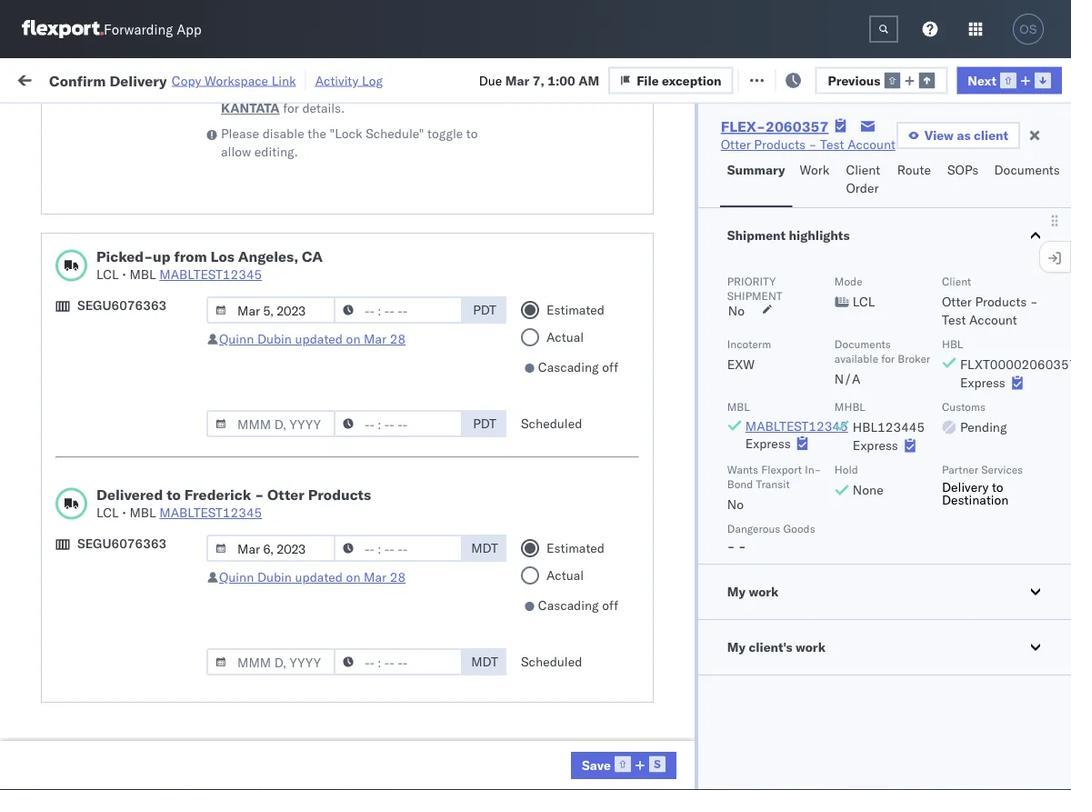 Task type: describe. For each thing, give the bounding box(es) containing it.
3, for third schedule delivery appointment link from the bottom of the page
[[407, 550, 419, 566]]

feb for 2:00 am cst, feb 25, 2023
[[379, 350, 402, 366]]

2 schedule pickup from los angeles, ca button from the top
[[42, 219, 258, 257]]

12:44 pm cst, mar 3, 2023 for schedule pickup from amsterdam airport schiphol, haarlemmermeer, netherlands
[[293, 670, 460, 686]]

confirm up by:
[[49, 71, 106, 89]]

angeles, for schedule pickup from los angeles, ca link associated with 2nd schedule pickup from los angeles, ca button from the bottom of the page
[[195, 500, 245, 516]]

documents for documents available for broker n/a
[[835, 337, 891, 351]]

amsterdam
[[171, 660, 238, 676]]

0 vertical spatial no
[[728, 303, 745, 319]]

flex-1891
[[1004, 230, 1071, 246]]

los down up at the left top of page
[[164, 300, 184, 316]]

of inside button
[[121, 389, 132, 405]]

part
[[319, 82, 342, 98]]

schedule inside schedule pickup from amsterdam airport schiphol, haarlemmermeer, netherlands
[[42, 660, 96, 676]]

flex
[[975, 149, 995, 162]]

9:30 pm cst, feb 21, 2023
[[293, 150, 458, 166]]

scheduled for picked-up from los angeles, ca
[[521, 416, 582, 432]]

2 -- : -- -- text field from the top
[[334, 535, 463, 562]]

view as client button
[[896, 122, 1020, 149]]

feb for 11:30 am cst, feb 24, 2023
[[387, 310, 410, 326]]

route button
[[890, 154, 940, 207]]

work inside button
[[175, 70, 207, 86]]

the
[[308, 125, 326, 141]]

4 schedule delivery appointment button from the top
[[42, 628, 224, 648]]

ocean fcl for schedule delivery appointment
[[557, 550, 620, 566]]

wants flexport in- bond transit no
[[727, 462, 821, 512]]

1 vertical spatial mbl
[[727, 400, 750, 413]]

message
[[222, 70, 273, 86]]

5 ocean fcl from the top
[[557, 590, 620, 606]]

confirm for 1:59
[[42, 260, 88, 276]]

2060357
[[766, 117, 829, 136]]

3 schedule from the top
[[42, 220, 96, 236]]

3 ocean fcl from the top
[[557, 430, 620, 446]]

lcl inside picked-up from los angeles, ca lcl • mbl mabltest12345
[[96, 266, 119, 282]]

pickup for schedule pickup from los angeles, ca link related to 3rd schedule pickup from los angeles, ca button
[[99, 460, 138, 476]]

proof
[[86, 389, 117, 405]]

angeles, for 1:59 am cst, feb 24, 2023's confirm pickup from los angeles, ca link
[[188, 260, 238, 276]]

estimated for picked-up from los angeles, ca
[[547, 302, 605, 318]]

2 ag from the left
[[971, 390, 989, 406]]

0 vertical spatial my work
[[0, 66, 77, 91]]

otter products - test account link
[[721, 136, 896, 154]]

pickup for 1:59 am cst, feb 24, 2023's confirm pickup from los angeles, ca link
[[92, 260, 131, 276]]

client order
[[846, 162, 880, 196]]

none
[[853, 482, 884, 498]]

bookings down priority shipment
[[675, 350, 728, 366]]

a
[[361, 82, 367, 98]]

confirm delivery button
[[42, 348, 138, 368]]

karl for schedule delivery appointment
[[793, 630, 816, 646]]

3 schedule pickup from los angeles, ca from the top
[[42, 420, 245, 454]]

5 schedule from the top
[[42, 460, 96, 476]]

cascading for products
[[538, 597, 599, 613]]

1 integration test account - on ag from the left
[[675, 390, 870, 406]]

import
[[131, 70, 172, 86]]

2 mdt from the top
[[471, 654, 498, 670]]

quinn for -
[[219, 569, 254, 585]]

2 flex-1977 from the top
[[1004, 190, 1071, 206]]

25, for 2:00 am cst, feb 25, 2023
[[405, 350, 425, 366]]

mode
[[835, 274, 863, 288]]

updated for products
[[295, 569, 343, 585]]

1 schedule delivery appointment link from the top
[[42, 188, 224, 206]]

1 schedule delivery appointment button from the top
[[42, 188, 224, 208]]

partner
[[942, 462, 979, 476]]

1 ag from the left
[[853, 390, 870, 406]]

from inside picked-up from los angeles, ca lcl • mbl mabltest12345
[[174, 247, 207, 266]]

incoterm
[[727, 337, 771, 351]]

save
[[582, 757, 611, 773]]

pickup for schedule pickup from los angeles, ca link related to 1st schedule pickup from los angeles, ca button from the bottom
[[99, 700, 138, 716]]

app
[[177, 20, 202, 38]]

to inside please disable the "lock schedule" toggle to allow editing.
[[466, 125, 478, 141]]

ocean lcl for otter
[[557, 750, 619, 766]]

los up frederick
[[171, 460, 192, 476]]

flex-1919
[[1004, 430, 1071, 446]]

schedule pickup from amsterdam airport schiphol, haarlemmermeer, netherlands button
[[42, 659, 258, 712]]

feb for 9:30 pm cst, feb 21, 2023
[[378, 150, 401, 166]]

schedule"
[[366, 125, 424, 141]]

2 integration test account - on ag from the left
[[793, 390, 989, 406]]

mmm d, yyyy text field for pdt
[[206, 410, 336, 437]]

2 integration from the left
[[793, 390, 856, 406]]

1 1:59 am cst, mar 3, 2023 from the top
[[293, 470, 453, 486]]

available
[[835, 351, 879, 365]]

6 resize handle column header from the left
[[944, 141, 966, 790]]

save button
[[571, 752, 676, 779]]

shipment for priority
[[727, 289, 783, 302]]

goods
[[783, 522, 815, 535]]

airport
[[42, 678, 82, 694]]

previous
[[828, 72, 881, 88]]

flex id
[[975, 149, 1009, 162]]

2 1:59 from the top
[[293, 270, 320, 286]]

5 flex-1911 from the top
[[1004, 590, 1071, 606]]

4 schedule pickup from los angeles, ca from the top
[[42, 460, 245, 494]]

los down "haarlemmermeer,"
[[171, 700, 192, 716]]

7 1:59 from the top
[[293, 590, 320, 606]]

0 vertical spatial my
[[0, 66, 25, 91]]

3 1:59 am cst, mar 3, 2023 from the top
[[293, 550, 453, 566]]

3 1:59 from the top
[[293, 430, 320, 446]]

honeywell - test account up order
[[793, 150, 943, 166]]

risk
[[353, 70, 375, 86]]

segu6076363 for picked-up from los angeles, ca
[[77, 297, 167, 313]]

24, for 11:30 am cst, feb 24, 2023
[[413, 310, 433, 326]]

bookings up n/a
[[793, 350, 846, 366]]

dubin for otter
[[257, 569, 292, 585]]

broker
[[898, 351, 930, 365]]

copy workspace link button
[[172, 72, 296, 88]]

5 schedule pickup from los angeles, ca button from the top
[[42, 699, 258, 737]]

0 horizontal spatial exception
[[662, 72, 722, 88]]

my work inside button
[[727, 584, 779, 600]]

copy
[[172, 72, 201, 88]]

feb for 11:00 am cst, feb 25, 2023
[[387, 390, 410, 406]]

2 schedule delivery appointment link from the top
[[42, 548, 224, 566]]

up
[[153, 247, 170, 266]]

21,
[[404, 150, 424, 166]]

5 schedule pickup from los angeles, ca from the top
[[42, 500, 245, 534]]

7 resize handle column header from the left
[[1039, 141, 1060, 790]]

confirm pickup from los angeles, ca link for 11:30 am cst, feb 24, 2023
[[42, 299, 258, 335]]

import work
[[131, 70, 207, 86]]

disable
[[262, 125, 304, 141]]

flex-2150
[[1004, 390, 1071, 406]]

6 schedule pickup from los angeles, ca from the top
[[42, 700, 245, 734]]

5 fcl from the top
[[597, 590, 620, 606]]

activity log
[[315, 72, 383, 88]]

los down the work,
[[171, 140, 192, 156]]

client for client name
[[675, 149, 704, 162]]

3 schedule pickup from los angeles, ca link from the top
[[42, 419, 258, 455]]

3, for schedule pickup from los angeles, ca link associated with 2nd schedule pickup from los angeles, ca button from the bottom of the page
[[407, 510, 419, 526]]

1:00
[[548, 72, 575, 88]]

0 vertical spatial otter products - test account
[[721, 136, 896, 152]]

schedule pickup from los angeles, ca link for 2nd schedule pickup from los angeles, ca button from the bottom of the page
[[42, 499, 258, 535]]

1 horizontal spatial file
[[783, 70, 806, 86]]

for inside this shipment is part of a vessel sailing. see kantata for details.
[[283, 100, 299, 116]]

bookings down goods
[[793, 550, 846, 566]]

workspace
[[205, 72, 268, 88]]

otter inside client otter products - test account incoterm exw
[[942, 294, 972, 310]]

2:00
[[293, 350, 320, 366]]

3, for first schedule delivery appointment link from the bottom of the page
[[414, 630, 425, 646]]

off for delivered to frederick - otter products
[[602, 597, 618, 613]]

5 1:59 from the top
[[293, 510, 320, 526]]

allow
[[221, 144, 251, 160]]

bleckmann for schedule delivery appointment
[[1002, 630, 1067, 646]]

3 resize handle column header from the left
[[526, 141, 547, 790]]

bookings up mode
[[793, 230, 846, 246]]

for inside documents available for broker n/a
[[881, 351, 895, 365]]

1 1:59 from the top
[[293, 230, 320, 246]]

2 1977 from the top
[[1043, 190, 1071, 206]]

flex-1977 for 9:30 pm cst, feb 21, 2023
[[1004, 150, 1071, 166]]

4 1:59 from the top
[[293, 470, 320, 486]]

my for my client's work button
[[727, 639, 746, 655]]

dangerous
[[727, 522, 781, 535]]

1911 for schedule delivery appointment
[[1043, 550, 1071, 566]]

segu6076363 for delivered to frederick - otter products
[[77, 536, 167, 552]]

pm for schedule delivery appointment
[[331, 630, 351, 646]]

priority shipment
[[727, 274, 783, 302]]

1 integration from the left
[[675, 390, 738, 406]]

1 vertical spatial mabltest12345 button
[[745, 418, 848, 434]]

shipment
[[727, 227, 786, 243]]

international for schedule delivery appointment
[[877, 630, 951, 646]]

2 1:59 am cst, mar 3, 2023 from the top
[[293, 510, 453, 526]]

2 pdt from the top
[[473, 416, 496, 432]]

pickup for schedule pickup from los angeles, ca link for fifth schedule pickup from los angeles, ca button from the bottom of the page
[[99, 140, 138, 156]]

5 resize handle column header from the left
[[762, 141, 784, 790]]

details.
[[302, 100, 345, 116]]

1 demo from the top
[[726, 430, 759, 446]]

1 1911 from the top
[[1043, 270, 1071, 286]]

previous button
[[815, 67, 948, 94]]

delivered
[[96, 486, 163, 504]]

schedule delivery appointment for first schedule delivery appointment link from the bottom of the page
[[42, 629, 224, 645]]

ready for work, blocked, in progress
[[138, 113, 329, 126]]

-- : -- -- text field for products
[[334, 648, 463, 676]]

import work button
[[124, 58, 214, 99]]

confirm pickup from los angeles, ca button for 11:30 am cst, feb 24, 2023
[[42, 299, 258, 337]]

action
[[1031, 70, 1071, 86]]

los right picked-
[[164, 260, 184, 276]]

4 ocean from the top
[[557, 430, 594, 446]]

1 schedule pickup from los angeles, ca from the top
[[42, 140, 245, 174]]

hbl
[[942, 337, 963, 351]]

1 schedule pickup from los angeles, ca button from the top
[[42, 139, 258, 177]]

os
[[1020, 22, 1037, 36]]

fcl for schedule delivery appointment
[[597, 550, 620, 566]]

4 1:59 am cst, mar 3, 2023 from the top
[[293, 590, 453, 606]]

2 on from the left
[[949, 390, 968, 406]]

0 horizontal spatial file exception
[[637, 72, 722, 88]]

pm for schedule pickup from los angeles, ca
[[324, 150, 344, 166]]

4 schedule from the top
[[42, 420, 96, 436]]

5 1911 from the top
[[1043, 590, 1071, 606]]

- inside client otter products - test account incoterm exw
[[1030, 294, 1038, 310]]

workitem button
[[11, 145, 264, 163]]

client name button
[[666, 145, 766, 163]]

next
[[968, 72, 997, 88]]

work button
[[793, 154, 839, 207]]

account inside client otter products - test account incoterm exw
[[969, 312, 1017, 328]]

forwarding
[[104, 20, 173, 38]]

quinn dubin updated on mar 28 for products
[[219, 569, 406, 585]]

express for flxt00002060357
[[960, 375, 1006, 391]]

karl for schedule pickup from amsterdam airport schiphol, haarlemmermeer, netherlands
[[793, 670, 816, 686]]

client for client order
[[846, 162, 880, 178]]

mabltest12345 for ca
[[159, 266, 262, 282]]

5 demo from the top
[[726, 590, 759, 606]]

honeywell - test account up 'shipment highlights' button
[[793, 190, 943, 206]]

1 schedule from the top
[[42, 140, 96, 156]]

6 schedule from the top
[[42, 500, 96, 516]]

cascading off for picked-up from los angeles, ca
[[538, 359, 618, 375]]

7 schedule from the top
[[42, 549, 96, 565]]

c/o for schedule delivery appointment
[[977, 630, 999, 646]]

0 horizontal spatial work
[[30, 66, 77, 91]]

honeywell - test account down mode
[[793, 310, 943, 326]]

dangerous goods - -
[[727, 522, 815, 554]]

next button
[[957, 67, 1062, 94]]

kantata
[[221, 100, 280, 116]]

bookings down in-
[[793, 510, 846, 526]]

759 at risk
[[312, 70, 375, 86]]

name
[[707, 149, 736, 162]]

customs
[[942, 400, 986, 413]]

1 horizontal spatial file exception
[[783, 70, 868, 86]]

honeywell - test account down summary
[[675, 190, 825, 206]]

this
[[221, 82, 245, 98]]

3 schedule delivery appointment button from the top
[[42, 588, 224, 608]]

cascading off for delivered to frederick - otter products
[[538, 597, 618, 613]]

consignee inside button
[[793, 149, 845, 162]]

client order button
[[839, 154, 890, 207]]

os button
[[1008, 8, 1049, 50]]

4 schedule pickup from los angeles, ca button from the top
[[42, 499, 258, 537]]

3 ocean from the top
[[557, 350, 594, 366]]

order
[[846, 180, 879, 196]]

3 fcl from the top
[[597, 430, 620, 446]]

is
[[306, 82, 316, 98]]

angeles, for schedule pickup from los angeles, ca link related to 3rd schedule pickup from los angeles, ca button
[[195, 460, 245, 476]]

client name
[[675, 149, 736, 162]]

confirm for 11:30
[[42, 300, 88, 316]]

wants
[[727, 462, 759, 476]]

5 ocean from the top
[[557, 550, 594, 566]]

8 schedule from the top
[[42, 589, 96, 605]]

flexport inside wants flexport in- bond transit no
[[761, 462, 802, 476]]

angeles, inside picked-up from los angeles, ca lcl • mbl mabltest12345
[[238, 247, 298, 266]]

updated for ca
[[295, 331, 343, 347]]

fcl for confirm delivery
[[597, 350, 620, 366]]

schedule pickup from amsterdam airport schiphol, haarlemmermeer, netherlands link
[[42, 659, 258, 712]]

appointment for fourth schedule delivery appointment link from the bottom
[[149, 189, 224, 205]]

angeles, for confirm pickup from los angeles, ca link related to 11:30 am cst, feb 24, 2023
[[188, 300, 238, 316]]

mabltest12345 button for ca
[[159, 266, 262, 282]]

2 vertical spatial otter products - test account
[[675, 750, 850, 766]]

flex-1911 for schedule pickup from los angeles, ca
[[1004, 470, 1071, 486]]

b.v for schedule pickup from amsterdam airport schiphol, haarlemmermeer, netherlands
[[954, 670, 974, 686]]

1 flexport demo consignee from the top
[[675, 430, 824, 446]]

quinn dubin updated on mar 28 button for products
[[219, 569, 406, 585]]

12:44 pm cst, mar 3, 2023 for schedule delivery appointment
[[293, 630, 460, 646]]

25, for 11:00 am cst, feb 25, 2023
[[413, 390, 433, 406]]

1 pdt from the top
[[473, 302, 496, 318]]

4 resize handle column header from the left
[[644, 141, 666, 790]]

deadline
[[293, 149, 337, 162]]

2 schedule delivery appointment button from the top
[[42, 548, 224, 568]]

please disable the "lock schedule" toggle to allow editing.
[[221, 125, 478, 160]]

bookings down 'highlights'
[[793, 270, 846, 286]]

angeles, for schedule pickup from los angeles, ca link related to 1st schedule pickup from los angeles, ca button from the bottom
[[195, 700, 245, 716]]

bleckmann for schedule pickup from amsterdam airport schiphol, haarlemmermeer, netherlands
[[1002, 670, 1067, 686]]

bookings right transit
[[793, 470, 846, 486]]

9 schedule from the top
[[42, 629, 96, 645]]

2097 for schedule delivery appointment
[[1043, 630, 1071, 646]]

upload proof of delivery link
[[42, 388, 182, 406]]

pickup for schedule pickup from los angeles, ca link corresponding to fourth schedule pickup from los angeles, ca button from the bottom
[[99, 220, 138, 236]]

feb for 1:59 am cst, feb 28, 2023
[[379, 430, 402, 446]]

frederick
[[184, 486, 251, 504]]

1891
[[1043, 230, 1071, 246]]

11 schedule from the top
[[42, 700, 96, 716]]

delivered to frederick - otter products lcl • mbl mabltest12345
[[96, 486, 371, 521]]

client
[[974, 127, 1009, 143]]



Task type: vqa. For each thing, say whether or not it's contained in the screenshot.
1:00 AM MDT, Oct 15, 2023's 15,
no



Task type: locate. For each thing, give the bounding box(es) containing it.
angeles, for 4th schedule pickup from los angeles, ca link from the bottom of the page
[[195, 420, 245, 436]]

2 horizontal spatial for
[[881, 351, 895, 365]]

1 vertical spatial mabltest12345
[[745, 418, 848, 434]]

cascading for ca
[[538, 359, 599, 375]]

2 mmm d, yyyy text field from the top
[[206, 648, 336, 676]]

test inside client otter products - test account incoterm exw
[[942, 312, 966, 328]]

mdt
[[471, 540, 498, 556], [471, 654, 498, 670]]

shipment down priority
[[727, 289, 783, 302]]

0 vertical spatial documents
[[994, 162, 1060, 178]]

1 vertical spatial documents
[[835, 337, 891, 351]]

-- : -- -- text field
[[334, 296, 463, 324]]

1 vertical spatial confirm pickup from los angeles, ca button
[[42, 299, 258, 337]]

karl down my client's work
[[793, 670, 816, 686]]

pdt
[[473, 302, 496, 318], [473, 416, 496, 432]]

1 appointment from the top
[[149, 189, 224, 205]]

confirm left picked-
[[42, 260, 88, 276]]

2 schedule from the top
[[42, 189, 96, 205]]

4 schedule pickup from los angeles, ca link from the top
[[42, 459, 258, 495]]

mmm d, yyyy text field for mdt
[[206, 535, 336, 562]]

0 vertical spatial 12:44 pm cst, mar 3, 2023
[[293, 630, 460, 646]]

feb down 1:59 am cst, feb 24, 2023
[[387, 310, 410, 326]]

confirm pickup from los angeles, ca link for 1:59 am cst, feb 24, 2023
[[42, 259, 258, 295]]

0 horizontal spatial of
[[121, 389, 132, 405]]

2 international from the top
[[877, 670, 951, 686]]

flex-2150 button
[[975, 385, 1071, 411], [975, 385, 1071, 411]]

integration down exw
[[675, 390, 738, 406]]

7 ocean from the top
[[557, 750, 594, 766]]

quinn for los
[[219, 331, 254, 347]]

1 vertical spatial flex-2097
[[1004, 670, 1071, 686]]

account
[[848, 136, 896, 152], [777, 150, 825, 166], [895, 150, 943, 166], [777, 190, 825, 206], [895, 190, 943, 206], [777, 310, 825, 326], [895, 310, 943, 326], [969, 312, 1017, 328], [768, 390, 816, 406], [886, 390, 934, 406], [802, 710, 850, 726], [802, 750, 850, 766]]

1 vertical spatial scheduled
[[521, 654, 582, 670]]

sops
[[948, 162, 979, 178]]

shipment inside this shipment is part of a vessel sailing. see kantata for details.
[[249, 82, 303, 98]]

mabltest12345 inside picked-up from los angeles, ca lcl • mbl mabltest12345
[[159, 266, 262, 282]]

flex-2097 for schedule pickup from amsterdam airport schiphol, haarlemmermeer, netherlands
[[1004, 670, 1071, 686]]

12:44 pm cst, mar 3, 2023
[[293, 630, 460, 646], [293, 670, 460, 686]]

resize handle column header
[[260, 141, 282, 790], [462, 141, 484, 790], [526, 141, 547, 790], [644, 141, 666, 790], [762, 141, 784, 790], [944, 141, 966, 790], [1039, 141, 1060, 790]]

integration down n/a
[[793, 390, 856, 406]]

shipment highlights
[[727, 227, 850, 243]]

1 estimated from the top
[[547, 302, 605, 318]]

2 schedule pickup from los angeles, ca link from the top
[[42, 219, 258, 255]]

1 vertical spatial 28
[[390, 569, 406, 585]]

25, down -- : -- -- text box
[[405, 350, 425, 366]]

flexport demo consignee for 2nd 'schedule delivery appointment' button from the top of the page
[[675, 550, 824, 566]]

cascading
[[538, 359, 599, 375], [538, 597, 599, 613]]

to inside delivered to frederick - otter products lcl • mbl mabltest12345
[[167, 486, 181, 504]]

bookings up in-
[[793, 430, 846, 446]]

28 for products
[[390, 569, 406, 585]]

1 vertical spatial karl lagerfeld international b.v c/o bleckmann
[[793, 670, 1067, 686]]

quinn down picked-up from los angeles, ca lcl • mbl mabltest12345
[[219, 331, 254, 347]]

2 vertical spatial 1977
[[1043, 310, 1071, 326]]

confirm inside button
[[42, 349, 88, 365]]

bookings down shipment
[[675, 270, 728, 286]]

mbl for delivered to frederick - otter products
[[130, 505, 156, 521]]

0 vertical spatial b.v
[[954, 630, 974, 646]]

on down n/a
[[831, 390, 850, 406]]

confirm delivery link
[[42, 348, 138, 366]]

scheduled
[[521, 416, 582, 432], [521, 654, 582, 670]]

schedule pickup from los angeles, ca link for 1st schedule pickup from los angeles, ca button from the bottom
[[42, 699, 258, 735]]

confirm delivery copy workspace link
[[49, 71, 296, 89]]

flexport. image
[[22, 20, 104, 38]]

quinn dubin updated on mar 28 button for ca
[[219, 331, 406, 347]]

0 vertical spatial scheduled
[[521, 416, 582, 432]]

work up filtered by:
[[30, 66, 77, 91]]

feb left 22,
[[379, 230, 402, 246]]

netherlands
[[42, 696, 113, 712]]

2 quinn dubin updated on mar 28 button from the top
[[219, 569, 406, 585]]

1 schedule delivery appointment from the top
[[42, 189, 224, 205]]

ocean lcl for honeywell
[[557, 310, 619, 326]]

2 ocean from the top
[[557, 310, 594, 326]]

1 horizontal spatial work
[[800, 162, 830, 178]]

1911
[[1043, 270, 1071, 286], [1043, 350, 1071, 366], [1043, 470, 1071, 486], [1043, 550, 1071, 566], [1043, 590, 1071, 606]]

0 horizontal spatial my work
[[0, 66, 77, 91]]

batch
[[992, 70, 1028, 86]]

transit
[[756, 477, 790, 491]]

1977 for 11:30 am cst, feb 24, 2023
[[1043, 310, 1071, 326]]

client left name
[[675, 149, 704, 162]]

1 quinn dubin updated on mar 28 button from the top
[[219, 331, 406, 347]]

2 confirm pickup from los angeles, ca link from the top
[[42, 299, 258, 335]]

pickup for "schedule pickup from amsterdam airport schiphol, haarlemmermeer, netherlands" link at the left bottom
[[99, 660, 138, 676]]

this shipment is part of a vessel sailing. see kantata for details.
[[221, 82, 476, 116]]

2 appointment from the top
[[149, 549, 224, 565]]

to inside partner services delivery to destination
[[992, 479, 1004, 495]]

to right the delivered
[[167, 486, 181, 504]]

0 vertical spatial estimated
[[547, 302, 605, 318]]

feb up 11:00 am cst, feb 25, 2023
[[379, 350, 402, 366]]

1 vertical spatial no
[[727, 497, 744, 512]]

my work button
[[698, 565, 1071, 619]]

2 karl from the top
[[793, 670, 816, 686]]

0 vertical spatial flex-2097
[[1004, 630, 1071, 646]]

actual for delivered to frederick - otter products
[[547, 567, 584, 583]]

2 flex-1911 from the top
[[1004, 350, 1071, 366]]

express down hbl123445
[[853, 437, 898, 453]]

0 vertical spatial c/o
[[977, 630, 999, 646]]

no down priority shipment
[[728, 303, 745, 319]]

759
[[312, 70, 335, 86]]

0 horizontal spatial shipment
[[249, 82, 303, 98]]

pdt right -- : -- -- text box
[[473, 302, 496, 318]]

1 vertical spatial 1977
[[1043, 190, 1071, 206]]

0 vertical spatial 12:44
[[293, 630, 328, 646]]

demo down dangerous
[[726, 550, 759, 566]]

express for hbl123445
[[853, 437, 898, 453]]

file up 2060357
[[783, 70, 806, 86]]

1 horizontal spatial of
[[346, 82, 357, 98]]

work inside my work button
[[749, 584, 779, 600]]

feb up the 28,
[[387, 390, 410, 406]]

1911 for confirm delivery
[[1043, 350, 1071, 366]]

feb for 1:59 am cst, feb 24, 2023
[[379, 270, 402, 286]]

exception up 2060357
[[809, 70, 868, 86]]

integration test account - on ag
[[675, 390, 870, 406], [793, 390, 989, 406]]

1 horizontal spatial on
[[949, 390, 968, 406]]

1 vertical spatial c/o
[[977, 670, 999, 686]]

flex-1911 button
[[975, 265, 1071, 291], [975, 265, 1071, 291], [975, 345, 1071, 371], [975, 345, 1071, 371], [975, 465, 1071, 491], [975, 465, 1071, 491], [975, 545, 1071, 571], [975, 545, 1071, 571], [975, 585, 1071, 611], [975, 585, 1071, 611]]

activity
[[315, 72, 359, 88]]

ocean fcl for confirm delivery
[[557, 350, 620, 366]]

lagerfeld down my work button
[[820, 630, 874, 646]]

0 vertical spatial quinn dubin updated on mar 28 button
[[219, 331, 406, 347]]

schedule delivery appointment
[[42, 189, 224, 205], [42, 549, 224, 565], [42, 589, 224, 605], [42, 629, 224, 645]]

ag down n/a
[[853, 390, 870, 406]]

karl lagerfeld international b.v c/o bleckmann for schedule delivery appointment
[[793, 630, 1067, 646]]

4 schedule delivery appointment link from the top
[[42, 628, 224, 646]]

0 vertical spatial actual
[[547, 329, 584, 345]]

los right the delivered
[[171, 500, 192, 516]]

as
[[957, 127, 971, 143]]

3 flexport demo consignee from the top
[[675, 510, 824, 526]]

• inside delivered to frederick - otter products lcl • mbl mabltest12345
[[122, 505, 126, 521]]

12:44 for schedule delivery appointment
[[293, 630, 328, 646]]

1 vertical spatial mdt
[[471, 654, 498, 670]]

from inside schedule pickup from amsterdam airport schiphol, haarlemmermeer, netherlands
[[141, 660, 168, 676]]

pdt right the 28,
[[473, 416, 496, 432]]

1 vertical spatial of
[[121, 389, 132, 405]]

flexport demo consignee for 3rd schedule pickup from los angeles, ca button
[[675, 470, 824, 486]]

lcl inside delivered to frederick - otter products lcl • mbl mabltest12345
[[96, 505, 119, 521]]

off for picked-up from los angeles, ca
[[602, 359, 618, 375]]

vessel
[[371, 82, 407, 98]]

activity log button
[[315, 69, 383, 91]]

MMM D, YYYY text field
[[206, 296, 336, 324], [206, 648, 336, 676]]

mmm d, yyyy text field for pdt
[[206, 296, 336, 324]]

2 resize handle column header from the left
[[462, 141, 484, 790]]

quinn down delivered to frederick - otter products lcl • mbl mabltest12345
[[219, 569, 254, 585]]

bookings up priority
[[675, 230, 728, 246]]

1 quinn from the top
[[219, 331, 254, 347]]

25,
[[405, 350, 425, 366], [413, 390, 433, 406]]

0 vertical spatial mdt
[[471, 540, 498, 556]]

1 off from the top
[[602, 359, 618, 375]]

0 horizontal spatial express
[[745, 435, 791, 451]]

5 flexport demo consignee from the top
[[675, 590, 824, 606]]

los down the upload proof of delivery button
[[171, 420, 192, 436]]

ca inside picked-up from los angeles, ca lcl • mbl mabltest12345
[[302, 247, 323, 266]]

estimated
[[547, 302, 605, 318], [547, 540, 605, 556]]

feb left 21,
[[378, 150, 401, 166]]

upload proof of delivery button
[[42, 388, 182, 408]]

1 on from the top
[[346, 331, 361, 347]]

11:30
[[293, 310, 328, 326]]

1 on from the left
[[831, 390, 850, 406]]

mmm d, yyyy text field down 11:00
[[206, 410, 336, 437]]

quinn dubin updated on mar 28 for ca
[[219, 331, 406, 347]]

pickup inside schedule pickup from amsterdam airport schiphol, haarlemmermeer, netherlands
[[99, 660, 138, 676]]

2 horizontal spatial work
[[796, 639, 826, 655]]

documents inside documents available for broker n/a
[[835, 337, 891, 351]]

shipment up in
[[249, 82, 303, 98]]

mabltest12345 button down up at the left top of page
[[159, 266, 262, 282]]

2 12:44 from the top
[[293, 670, 328, 686]]

los up picked-up from los angeles, ca lcl • mbl mabltest12345
[[171, 220, 192, 236]]

documents for documents
[[994, 162, 1060, 178]]

0 vertical spatial mabltest12345 button
[[159, 266, 262, 282]]

flex-2060357
[[721, 117, 829, 136]]

batch action
[[992, 70, 1071, 86]]

1 vertical spatial mmm d, yyyy text field
[[206, 535, 336, 562]]

1 vertical spatial quinn dubin updated on mar 28
[[219, 569, 406, 585]]

1 vertical spatial shipment
[[727, 289, 783, 302]]

0 vertical spatial quinn
[[219, 331, 254, 347]]

lagerfeld down my client's work
[[820, 670, 874, 686]]

my for my work button
[[727, 584, 746, 600]]

1 horizontal spatial for
[[283, 100, 299, 116]]

-- : -- -- text field
[[334, 410, 463, 437], [334, 535, 463, 562], [334, 648, 463, 676]]

demo for 2nd 'schedule delivery appointment' button from the top of the page
[[726, 550, 759, 566]]

schedule pickup from los angeles, ca link for fifth schedule pickup from los angeles, ca button from the bottom of the page
[[42, 139, 258, 175]]

4 1911 from the top
[[1043, 550, 1071, 566]]

karl right client's
[[793, 630, 816, 646]]

1 2097 from the top
[[1043, 630, 1071, 646]]

flex-1977 for 11:30 am cst, feb 24, 2023
[[1004, 310, 1071, 326]]

deadline button
[[284, 145, 466, 163]]

0 horizontal spatial to
[[167, 486, 181, 504]]

route
[[897, 162, 931, 178]]

client's
[[749, 639, 793, 655]]

2 bleckmann from the top
[[1002, 670, 1067, 686]]

24,
[[405, 270, 425, 286], [413, 310, 433, 326]]

2 ocean lcl from the top
[[557, 750, 619, 766]]

on for products
[[346, 569, 361, 585]]

flex-2097 for schedule delivery appointment
[[1004, 630, 1071, 646]]

file right '1:00'
[[637, 72, 659, 88]]

1 vertical spatial pm
[[331, 630, 351, 646]]

actual for picked-up from los angeles, ca
[[547, 329, 584, 345]]

0 vertical spatial lagerfeld
[[820, 630, 874, 646]]

of inside this shipment is part of a vessel sailing. see kantata for details.
[[346, 82, 357, 98]]

work down dangerous goods - -
[[749, 584, 779, 600]]

24, down 1:59 am cst, feb 24, 2023
[[413, 310, 433, 326]]

1 quinn dubin updated on mar 28 from the top
[[219, 331, 406, 347]]

exw
[[727, 356, 755, 372]]

flex-1891 button
[[975, 225, 1071, 251], [975, 225, 1071, 251]]

6 ocean from the top
[[557, 590, 594, 606]]

work inside my client's work button
[[796, 639, 826, 655]]

0 vertical spatial cascading
[[538, 359, 599, 375]]

client inside client otter products - test account incoterm exw
[[942, 274, 971, 288]]

2 vertical spatial pm
[[331, 670, 351, 686]]

for left the work,
[[173, 113, 188, 126]]

1 vertical spatial otter products - test account
[[675, 710, 850, 726]]

my work down dangerous goods - -
[[727, 584, 779, 600]]

0 vertical spatial 24,
[[405, 270, 425, 286]]

1 vertical spatial cascading off
[[538, 597, 618, 613]]

3, for "schedule pickup from amsterdam airport schiphol, haarlemmermeer, netherlands" link at the left bottom
[[414, 670, 425, 686]]

2 dubin from the top
[[257, 569, 292, 585]]

2 ocean fcl from the top
[[557, 350, 620, 366]]

in-
[[805, 462, 821, 476]]

ocean fcl
[[557, 230, 620, 246], [557, 350, 620, 366], [557, 430, 620, 446], [557, 550, 620, 566], [557, 590, 620, 606]]

-
[[809, 136, 817, 152], [738, 150, 746, 166], [856, 150, 864, 166], [738, 190, 746, 206], [856, 190, 864, 206], [1030, 294, 1038, 310], [738, 310, 746, 326], [856, 310, 864, 326], [819, 390, 827, 406], [938, 390, 946, 406], [255, 486, 264, 504], [727, 538, 735, 554], [738, 538, 746, 554], [763, 710, 771, 726], [763, 750, 771, 766]]

demo up wants at bottom
[[726, 430, 759, 446]]

work right client's
[[796, 639, 826, 655]]

2 karl lagerfeld international b.v c/o bleckmann from the top
[[793, 670, 1067, 686]]

1 fcl from the top
[[597, 230, 620, 246]]

0 vertical spatial segu6076363
[[77, 297, 167, 313]]

consignee
[[793, 149, 845, 162], [759, 230, 820, 246], [877, 230, 938, 246], [759, 270, 820, 286], [877, 270, 938, 286], [759, 350, 820, 366], [877, 350, 938, 366], [763, 430, 824, 446], [877, 430, 938, 446], [763, 470, 824, 486], [877, 470, 938, 486], [763, 510, 824, 526], [877, 510, 938, 526], [763, 550, 824, 566], [877, 550, 938, 566], [763, 590, 824, 606]]

segu6076363 down picked-
[[77, 297, 167, 313]]

my left client's
[[727, 639, 746, 655]]

28
[[390, 331, 406, 347], [390, 569, 406, 585]]

- inside delivered to frederick - otter products lcl • mbl mabltest12345
[[255, 486, 264, 504]]

0 vertical spatial mmm d, yyyy text field
[[206, 296, 336, 324]]

due
[[479, 72, 502, 88]]

3 schedule delivery appointment link from the top
[[42, 588, 224, 606]]

my
[[0, 66, 25, 91], [727, 584, 746, 600], [727, 639, 746, 655]]

1 horizontal spatial my work
[[727, 584, 779, 600]]

client otter products - test account incoterm exw
[[727, 274, 1038, 372]]

b.v for schedule delivery appointment
[[954, 630, 974, 646]]

3,
[[407, 470, 419, 486], [407, 510, 419, 526], [407, 550, 419, 566], [407, 590, 419, 606], [414, 630, 425, 646], [414, 670, 425, 686]]

0 vertical spatial pm
[[324, 150, 344, 166]]

integration test account - on ag up hbl123445
[[793, 390, 989, 406]]

confirm pickup from los angeles, ca button
[[42, 259, 258, 297], [42, 299, 258, 337]]

summary button
[[720, 154, 793, 207]]

• for picked-
[[122, 266, 126, 282]]

work down otter products - test account link
[[800, 162, 830, 178]]

1 vertical spatial actual
[[547, 567, 584, 583]]

on for ca
[[346, 331, 361, 347]]

0 vertical spatial pdt
[[473, 302, 496, 318]]

0 vertical spatial quinn dubin updated on mar 28
[[219, 331, 406, 347]]

honeywell - test account up incoterm
[[675, 310, 825, 326]]

for right in
[[283, 100, 299, 116]]

1 vertical spatial -- : -- -- text field
[[334, 535, 463, 562]]

confirm delivery
[[42, 349, 138, 365]]

MMM D, YYYY text field
[[206, 410, 336, 437], [206, 535, 336, 562]]

blocked,
[[222, 113, 268, 126]]

mabltest12345
[[159, 266, 262, 282], [745, 418, 848, 434], [159, 505, 262, 521]]

0 horizontal spatial for
[[173, 113, 188, 126]]

lagerfeld for schedule delivery appointment
[[820, 630, 874, 646]]

appointment for 3rd schedule delivery appointment link from the top
[[149, 589, 224, 605]]

flexport demo consignee up client's
[[675, 590, 824, 606]]

• inside picked-up from los angeles, ca lcl • mbl mabltest12345
[[122, 266, 126, 282]]

mbl inside picked-up from los angeles, ca lcl • mbl mabltest12345
[[130, 266, 156, 282]]

otter
[[721, 136, 751, 152], [942, 294, 972, 310], [267, 486, 305, 504], [675, 710, 705, 726], [675, 750, 705, 766]]

kantata link
[[221, 99, 280, 117]]

6 1:59 from the top
[[293, 550, 320, 566]]

no down bond
[[727, 497, 744, 512]]

1 28 from the top
[[390, 331, 406, 347]]

1:59
[[293, 230, 320, 246], [293, 270, 320, 286], [293, 430, 320, 446], [293, 470, 320, 486], [293, 510, 320, 526], [293, 550, 320, 566], [293, 590, 320, 606]]

4 schedule delivery appointment from the top
[[42, 629, 224, 645]]

workitem
[[20, 149, 68, 162]]

1911 for schedule pickup from los angeles, ca
[[1043, 470, 1071, 486]]

confirm pickup from los angeles, ca for 1:59
[[42, 260, 238, 294]]

1 12:44 pm cst, mar 3, 2023 from the top
[[293, 630, 460, 646]]

1 vertical spatial bleckmann
[[1002, 670, 1067, 686]]

1 vertical spatial quinn
[[219, 569, 254, 585]]

scheduled for delivered to frederick - otter products
[[521, 654, 582, 670]]

1 vertical spatial 24,
[[413, 310, 433, 326]]

mbl for picked-up from los angeles, ca
[[130, 266, 156, 282]]

3 schedule pickup from los angeles, ca button from the top
[[42, 459, 258, 497]]

schedule pickup from los angeles, ca link for fourth schedule pickup from los angeles, ca button from the bottom
[[42, 219, 258, 255]]

exception up client name
[[662, 72, 722, 88]]

2 confirm pickup from los angeles, ca button from the top
[[42, 299, 258, 337]]

3 1911 from the top
[[1043, 470, 1071, 486]]

2 estimated from the top
[[547, 540, 605, 556]]

test
[[820, 136, 844, 152], [749, 150, 773, 166], [867, 150, 892, 166], [749, 190, 773, 206], [867, 190, 892, 206], [731, 230, 755, 246], [850, 230, 874, 246], [731, 270, 755, 286], [850, 270, 874, 286], [749, 310, 773, 326], [867, 310, 892, 326], [942, 312, 966, 328], [731, 350, 755, 366], [850, 350, 874, 366], [741, 390, 765, 406], [859, 390, 883, 406], [850, 430, 874, 446], [850, 470, 874, 486], [850, 510, 874, 526], [850, 550, 874, 566], [774, 710, 798, 726], [774, 750, 798, 766]]

• down picked-
[[122, 266, 126, 282]]

0 horizontal spatial ag
[[853, 390, 870, 406]]

1:59 am cst, feb 28, 2023
[[293, 430, 459, 446]]

feb left the 28,
[[379, 430, 402, 446]]

1 vertical spatial karl
[[793, 670, 816, 686]]

mabltest12345 up in-
[[745, 418, 848, 434]]

1977 up 1891
[[1043, 190, 1071, 206]]

services
[[981, 462, 1023, 476]]

0 horizontal spatial file
[[637, 72, 659, 88]]

1 vertical spatial 12:44
[[293, 670, 328, 686]]

-- : -- -- text field for ca
[[334, 410, 463, 437]]

0 horizontal spatial client
[[675, 149, 704, 162]]

mabltest12345 button down frederick
[[159, 505, 262, 521]]

3 flex-1977 from the top
[[1004, 310, 1071, 326]]

0 vertical spatial updated
[[295, 331, 343, 347]]

products inside delivered to frederick - otter products lcl • mbl mabltest12345
[[308, 486, 371, 504]]

Search Work text field
[[482, 65, 681, 92]]

shipment for this
[[249, 82, 303, 98]]

1 vertical spatial 2097
[[1043, 670, 1071, 686]]

0 vertical spatial work
[[30, 66, 77, 91]]

1 horizontal spatial integration
[[793, 390, 856, 406]]

2 horizontal spatial express
[[960, 375, 1006, 391]]

2 vertical spatial mbl
[[130, 505, 156, 521]]

mmm d, yyyy text field for mdt
[[206, 648, 336, 676]]

0 vertical spatial of
[[346, 82, 357, 98]]

24, up -- : -- -- text box
[[405, 270, 425, 286]]

mabltest12345 button up in-
[[745, 418, 848, 434]]

mmm d, yyyy text field up "haarlemmermeer,"
[[206, 648, 336, 676]]

no inside wants flexport in- bond transit no
[[727, 497, 744, 512]]

0 vertical spatial dubin
[[257, 331, 292, 347]]

2 mmm d, yyyy text field from the top
[[206, 535, 336, 562]]

0 vertical spatial flex-1977
[[1004, 150, 1071, 166]]

shipment highlights button
[[698, 208, 1071, 263]]

3 1977 from the top
[[1043, 310, 1071, 326]]

mmm d, yyyy text field down delivered to frederick - otter products lcl • mbl mabltest12345
[[206, 535, 336, 562]]

ag up pending in the right bottom of the page
[[971, 390, 989, 406]]

1 horizontal spatial to
[[466, 125, 478, 141]]

1 dubin from the top
[[257, 331, 292, 347]]

1 resize handle column header from the left
[[260, 141, 282, 790]]

flex-1911 for confirm delivery
[[1004, 350, 1071, 366]]

4 flex-1911 from the top
[[1004, 550, 1071, 566]]

2 schedule pickup from los angeles, ca from the top
[[42, 220, 245, 254]]

1 horizontal spatial exception
[[809, 70, 868, 86]]

mbl inside delivered to frederick - otter products lcl • mbl mabltest12345
[[130, 505, 156, 521]]

on up pending in the right bottom of the page
[[949, 390, 968, 406]]

confirm up the 'confirm delivery'
[[42, 300, 88, 316]]

1 vertical spatial lagerfeld
[[820, 670, 874, 686]]

2 vertical spatial work
[[796, 639, 826, 655]]

snoozed
[[376, 113, 418, 126]]

mbl down the delivered
[[130, 505, 156, 521]]

1 flex-1911 from the top
[[1004, 270, 1071, 286]]

2 on from the top
[[346, 569, 361, 585]]

batch action button
[[964, 65, 1071, 92]]

my work up filtered at the top of the page
[[0, 66, 77, 91]]

los inside picked-up from los angeles, ca lcl • mbl mabltest12345
[[211, 247, 234, 266]]

at
[[339, 70, 350, 86]]

1 vertical spatial my work
[[727, 584, 779, 600]]

pickup for confirm pickup from los angeles, ca link related to 11:30 am cst, feb 24, 2023
[[92, 300, 131, 316]]

1 confirm pickup from los angeles, ca button from the top
[[42, 259, 258, 297]]

express up customs
[[960, 375, 1006, 391]]

for left broker
[[881, 351, 895, 365]]

1 b.v from the top
[[954, 630, 974, 646]]

to right toggle at the top left of page
[[466, 125, 478, 141]]

estimated for delivered to frederick - otter products
[[547, 540, 605, 556]]

1 karl lagerfeld international b.v c/o bleckmann from the top
[[793, 630, 1067, 646]]

express up wants at bottom
[[745, 435, 791, 451]]

flexport demo consignee down dangerous
[[675, 550, 824, 566]]

0 vertical spatial 2097
[[1043, 630, 1071, 646]]

my up filtered at the top of the page
[[0, 66, 25, 91]]

flexport demo consignee up wants at bottom
[[675, 430, 824, 446]]

1 flex-1977 from the top
[[1004, 150, 1071, 166]]

feb up -- : -- -- text box
[[379, 270, 402, 286]]

1 horizontal spatial documents
[[994, 162, 1060, 178]]

demo up client's
[[726, 590, 759, 606]]

fcl
[[597, 230, 620, 246], [597, 350, 620, 366], [597, 430, 620, 446], [597, 550, 620, 566], [597, 590, 620, 606]]

client up order
[[846, 162, 880, 178]]

mbl down picked-
[[130, 266, 156, 282]]

2 c/o from the top
[[977, 670, 999, 686]]

mabltest12345 for products
[[159, 505, 262, 521]]

None text field
[[869, 15, 898, 43]]

toggle
[[428, 125, 463, 141]]

file exception up 2060357
[[783, 70, 868, 86]]

1 flex-2097 from the top
[[1004, 630, 1071, 646]]

confirm pickup from los angeles, ca
[[42, 260, 238, 294], [42, 300, 238, 334]]

demo for 2nd schedule pickup from los angeles, ca button from the bottom of the page
[[726, 510, 759, 526]]

honeywell - test account down flex-2060357 link
[[675, 150, 825, 166]]

lagerfeld
[[820, 630, 874, 646], [820, 670, 874, 686]]

fcl for schedule pickup from los angeles, ca
[[597, 230, 620, 246]]

delivery inside partner services delivery to destination
[[942, 479, 989, 495]]

segu6076363 down the delivered
[[77, 536, 167, 552]]

1 -- : -- -- text field from the top
[[334, 410, 463, 437]]

pickup for 4th schedule pickup from los angeles, ca link from the bottom of the page
[[99, 420, 138, 436]]

mabltest12345 inside delivered to frederick - otter products lcl • mbl mabltest12345
[[159, 505, 262, 521]]

of left a
[[346, 82, 357, 98]]

12:44 for schedule pickup from amsterdam airport schiphol, haarlemmermeer, netherlands
[[293, 670, 328, 686]]

1 vertical spatial international
[[877, 670, 951, 686]]

mabltest12345 button for products
[[159, 505, 262, 521]]

1 vertical spatial mmm d, yyyy text field
[[206, 648, 336, 676]]

ocean fcl for schedule pickup from los angeles, ca
[[557, 230, 620, 246]]

appointment for first schedule delivery appointment link from the bottom of the page
[[149, 629, 224, 645]]

1 vertical spatial b.v
[[954, 670, 974, 686]]

pickup for schedule pickup from los angeles, ca link associated with 2nd schedule pickup from los angeles, ca button from the bottom of the page
[[99, 500, 138, 516]]

0 vertical spatial confirm pickup from los angeles, ca link
[[42, 259, 258, 295]]

0 vertical spatial confirm pickup from los angeles, ca button
[[42, 259, 258, 297]]

mabltest12345 down up at the left top of page
[[159, 266, 262, 282]]

mhbl
[[835, 400, 866, 413]]

1 c/o from the top
[[977, 630, 999, 646]]

international for schedule pickup from amsterdam airport schiphol, haarlemmermeer, netherlands
[[877, 670, 951, 686]]

schedule delivery appointment for fourth schedule delivery appointment link from the bottom
[[42, 189, 224, 205]]

lagerfeld for schedule pickup from amsterdam airport schiphol, haarlemmermeer, netherlands
[[820, 670, 874, 686]]

confirm
[[49, 71, 106, 89], [42, 260, 88, 276], [42, 300, 88, 316], [42, 349, 88, 365]]

work inside button
[[800, 162, 830, 178]]

2 off from the top
[[602, 597, 618, 613]]

confirm pickup from los angeles, ca for 11:30
[[42, 300, 238, 334]]

2 segu6076363 from the top
[[77, 536, 167, 552]]

mmm d, yyyy text field up 2:00
[[206, 296, 336, 324]]

work right import
[[175, 70, 207, 86]]

2 demo from the top
[[726, 470, 759, 486]]

0 vertical spatial 1977
[[1043, 150, 1071, 166]]

2 schedule delivery appointment from the top
[[42, 549, 224, 565]]

summary
[[727, 162, 785, 178]]

1 ocean fcl from the top
[[557, 230, 620, 246]]

flexport demo consignee
[[675, 430, 824, 446], [675, 470, 824, 486], [675, 510, 824, 526], [675, 550, 824, 566], [675, 590, 824, 606]]

1 vertical spatial updated
[[295, 569, 343, 585]]

documents inside button
[[994, 162, 1060, 178]]

1 horizontal spatial express
[[853, 437, 898, 453]]

5 schedule pickup from los angeles, ca link from the top
[[42, 499, 258, 535]]

demo down bond
[[726, 510, 759, 526]]

3 flex-1911 from the top
[[1004, 470, 1071, 486]]

shipment
[[249, 82, 303, 98], [727, 289, 783, 302]]

1 vertical spatial confirm pickup from los angeles, ca link
[[42, 299, 258, 335]]

1 vertical spatial pdt
[[473, 416, 496, 432]]

2 vertical spatial my
[[727, 639, 746, 655]]

2 horizontal spatial client
[[942, 274, 971, 288]]

client up hbl
[[942, 274, 971, 288]]

4 demo from the top
[[726, 550, 759, 566]]

pm for schedule pickup from amsterdam airport schiphol, haarlemmermeer, netherlands
[[331, 670, 351, 686]]

1 ocean from the top
[[557, 230, 594, 246]]

2 flexport demo consignee from the top
[[675, 470, 824, 486]]

angeles, for schedule pickup from los angeles, ca link corresponding to fourth schedule pickup from los angeles, ca button from the bottom
[[195, 220, 245, 236]]

picked-up from los angeles, ca lcl • mbl mabltest12345
[[96, 247, 323, 282]]

products inside client otter products - test account incoterm exw
[[975, 294, 1027, 310]]

1 vertical spatial flex-1977
[[1004, 190, 1071, 206]]

2 horizontal spatial to
[[992, 479, 1004, 495]]

1 mdt from the top
[[471, 540, 498, 556]]

karl lagerfeld international b.v c/o bleckmann for schedule pickup from amsterdam airport schiphol, haarlemmermeer, netherlands
[[793, 670, 1067, 686]]

otter inside delivered to frederick - otter products lcl • mbl mabltest12345
[[267, 486, 305, 504]]

1 cascading from the top
[[538, 359, 599, 375]]

c/o for schedule pickup from amsterdam airport schiphol, haarlemmermeer, netherlands
[[977, 670, 999, 686]]

1 scheduled from the top
[[521, 416, 582, 432]]

flexport demo consignee down bond
[[675, 510, 824, 526]]

air
[[557, 670, 573, 686]]

pm
[[324, 150, 344, 166], [331, 630, 351, 646], [331, 670, 351, 686]]



